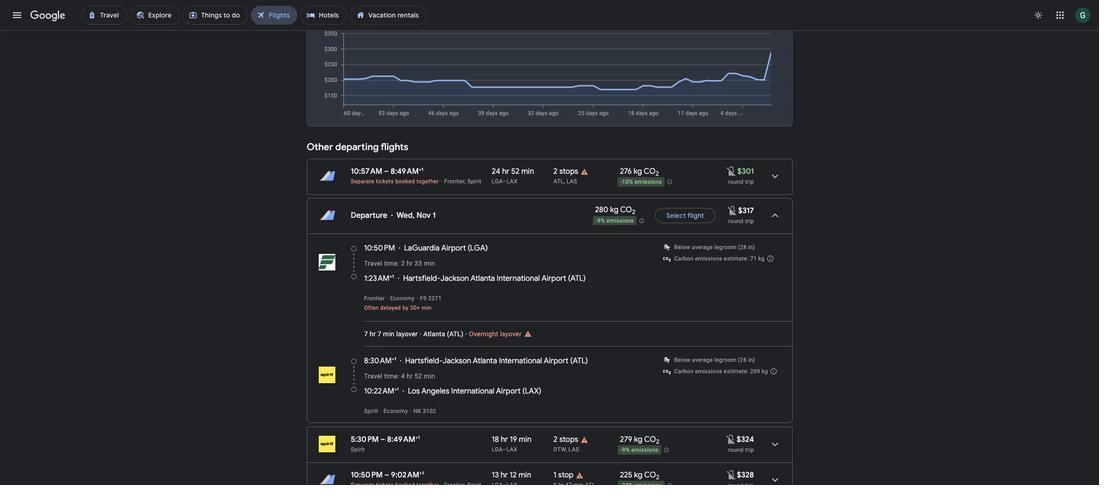 Task type: locate. For each thing, give the bounding box(es) containing it.
- down 280
[[596, 218, 598, 224]]

1 up together
[[422, 167, 424, 173]]

1 inside the "8:30 am + 1"
[[394, 356, 396, 363]]

1 vertical spatial  image
[[403, 387, 404, 397]]

layover
[[396, 331, 418, 338], [500, 331, 522, 338]]

1 vertical spatial stops
[[560, 436, 579, 445]]

trip down the $324 text field
[[745, 447, 754, 454]]

1 vertical spatial below average legroom (28 in)
[[675, 357, 755, 364]]

– inside "10:57 am – 8:49 am + 1"
[[384, 167, 389, 177]]

2 stops
[[554, 167, 579, 177], [554, 436, 579, 445]]

laguardia
[[404, 244, 440, 253]]

round trip down the $324 text field
[[728, 447, 754, 454]]

1 vertical spatial 2 stops flight. element
[[554, 436, 579, 447]]

flights
[[381, 141, 409, 153]]

2 stops from the top
[[560, 436, 579, 445]]

0 horizontal spatial ,
[[564, 178, 565, 185]]

 image left los
[[403, 387, 404, 397]]

10:50 pm inside the 10:50 pm – 9:02 am + 1
[[351, 471, 383, 481]]

7 up the "8:30 am + 1"
[[378, 331, 381, 338]]

emissions down 279 kg co 2
[[632, 448, 659, 454]]

carbon for carbon emissions estimate: 71 kg
[[675, 256, 694, 262]]

carbon
[[675, 256, 694, 262], [675, 369, 694, 375]]

2 carbon from the top
[[675, 369, 694, 375]]

spirit down departure time: 5:30 pm. text box at left
[[351, 447, 365, 454]]

0 vertical spatial international
[[497, 274, 540, 284]]

1 vertical spatial 9%
[[622, 448, 630, 454]]

legroom up carbon emissions estimate: 71 kilograms element
[[715, 244, 737, 251]]

hartsfield- for 1:23 am
[[403, 274, 441, 284]]

0 vertical spatial carbon
[[675, 256, 694, 262]]

hartsfield- up 'travel time: 4 hr 52 min'
[[405, 357, 443, 366]]

0 vertical spatial hartsfield-
[[403, 274, 441, 284]]

0 vertical spatial (28
[[738, 244, 747, 251]]

1 vertical spatial round trip
[[728, 218, 754, 225]]

2 vertical spatial  image
[[380, 409, 382, 415]]

1 vertical spatial below
[[675, 357, 691, 364]]

2 up -10% emissions
[[656, 170, 659, 178]]

co inside 276 kg co 2
[[644, 167, 656, 177]]

total duration 24 hr 52 min. element
[[492, 167, 554, 178]]

round down 301 us dollars text field
[[728, 179, 744, 186]]

Departure time: 10:50 PM. text field
[[364, 244, 395, 253]]

9% down 280
[[598, 218, 605, 224]]

leaves laguardia airport at 5:30 pm on wednesday, november 1 and arrives at los angeles international airport at 8:49 am on thursday, november 2. element
[[351, 435, 420, 445]]

2 estimate: from the top
[[724, 369, 749, 375]]

jackson for 8:30 am
[[443, 357, 471, 366]]

2 horizontal spatial  image
[[403, 387, 404, 397]]

round down the $324 text field
[[728, 447, 744, 454]]

+ inside the "8:30 am + 1"
[[392, 356, 394, 363]]

kg right 279
[[634, 436, 643, 445]]

0 vertical spatial 10:50 pm
[[364, 244, 395, 253]]

co right the 225
[[644, 471, 656, 481]]

1 vertical spatial atlanta
[[424, 331, 445, 338]]

0 vertical spatial travel
[[364, 260, 382, 268]]

2 below average legroom (28 in) from the top
[[675, 357, 755, 364]]

0 vertical spatial 9%
[[598, 218, 605, 224]]

276
[[620, 167, 632, 177]]

– for 5:30 pm
[[381, 436, 385, 445]]

1 average from the top
[[692, 244, 713, 251]]

1 vertical spatial estimate:
[[724, 369, 749, 375]]

-9% emissions down "280 kg co 2"
[[596, 218, 634, 224]]

1 legroom from the top
[[715, 244, 737, 251]]

min right 24
[[522, 167, 534, 177]]

71
[[750, 256, 757, 262]]

2 legroom from the top
[[715, 357, 737, 364]]

0 vertical spatial in)
[[749, 244, 755, 251]]

2 vertical spatial atlanta
[[473, 357, 497, 366]]

jackson down atlanta ( atl )
[[443, 357, 471, 366]]

1 travel from the top
[[364, 260, 382, 268]]

0 vertical spatial separate tickets booked together. this trip includes tickets from multiple airlines. missed connections may be protected by kiwi.com.. element
[[351, 178, 439, 185]]

0 horizontal spatial 9%
[[598, 218, 605, 224]]

– inside the 10:50 pm – 9:02 am + 1
[[385, 471, 389, 481]]

-9% emissions for 279
[[621, 448, 659, 454]]

separate tickets booked together. this trip includes tickets from multiple airlines. missed connections may be protected by kiwi.com.. element for 9:02 am
[[351, 483, 439, 486]]

history
[[337, 13, 359, 22]]

324 US dollars text field
[[737, 436, 754, 445]]

, inside layover (1 of 2) is a 7 hr 57 min layover at hartsfield-jackson atlanta international airport in atlanta. layover (2 of 2) is a 8 hr 30 min overnight layover at harry reid international airport in las vegas. element
[[564, 178, 565, 185]]

1 vertical spatial spirit
[[364, 409, 378, 415]]

2 vertical spatial -
[[621, 448, 622, 454]]

1 vertical spatial 52
[[415, 373, 422, 381]]

0 vertical spatial this price for this flight doesn't include overhead bin access. if you need a carry-on bag, use the bags filter to update prices. image
[[726, 166, 738, 177]]

las for 24 hr 52 min
[[567, 178, 577, 185]]

kg inside 279 kg co 2
[[634, 436, 643, 445]]

– inside 24 hr 52 min lga – lax
[[503, 178, 507, 185]]

hr inside 18 hr 19 min lga – lax
[[501, 436, 508, 445]]

below average legroom (28 in) up carbon emissions estimate: 71 kilograms element
[[675, 244, 755, 251]]

0 vertical spatial hartsfield-jackson atlanta international airport ( atl )
[[403, 274, 586, 284]]

52
[[511, 167, 520, 177], [415, 373, 422, 381]]

0 vertical spatial round
[[728, 179, 744, 186]]

0 vertical spatial -
[[621, 179, 622, 186]]

hartsfield- down 33
[[403, 274, 441, 284]]

1 horizontal spatial  image
[[391, 211, 393, 221]]

1 down 'travel time: 4 hr 52 min'
[[397, 387, 399, 393]]

1 vertical spatial round
[[728, 218, 744, 225]]

this price for this flight doesn't include overhead bin access. if you need a carry-on bag, use the bags filter to update prices. image up this price for this flight doesn't include overhead bin access. if you need a carry-on bag, use the bags filter to update prices. image on the top right
[[726, 166, 738, 177]]

average up carbon emissions estimate: 209 kg
[[692, 357, 713, 364]]

1 vertical spatial -9% emissions
[[621, 448, 659, 454]]

0 vertical spatial estimate:
[[724, 256, 749, 262]]

1 round from the top
[[728, 179, 744, 186]]

-
[[621, 179, 622, 186], [596, 218, 598, 224], [621, 448, 622, 454]]

0 vertical spatial time:
[[384, 260, 399, 268]]

225 kg co 2
[[620, 471, 660, 482]]

(
[[468, 244, 470, 253], [568, 274, 571, 284], [447, 331, 449, 338], [570, 357, 573, 366], [523, 387, 525, 397]]

frontier
[[364, 296, 385, 302]]

2 separate tickets booked together. this trip includes tickets from multiple airlines. missed connections may be protected by kiwi.com.. element from the top
[[351, 483, 439, 486]]

min
[[522, 167, 534, 177], [424, 260, 435, 268], [422, 305, 432, 312], [383, 331, 395, 338], [424, 373, 435, 381], [519, 436, 532, 445], [519, 471, 531, 481]]

2 time: from the top
[[384, 373, 399, 381]]

flight details. leaves laguardia airport at 10:57 am on wednesday, november 1 and arrives at los angeles international airport at 8:49 am on thursday, november 2. image
[[764, 165, 787, 188]]

2 inside the 225 kg co 2
[[656, 474, 660, 482]]

departure
[[351, 211, 388, 221]]

stops
[[560, 167, 579, 177], [560, 436, 579, 445]]

8:49 am down nk
[[387, 436, 415, 445]]

co inside the 225 kg co 2
[[644, 471, 656, 481]]

3 trip from the top
[[745, 447, 754, 454]]

1 vertical spatial legroom
[[715, 357, 737, 364]]

co inside 279 kg co 2
[[644, 436, 656, 445]]

nk 3102
[[414, 409, 436, 415]]

0 vertical spatial arrival time: 8:49 am on  thursday, november 2. text field
[[391, 167, 424, 177]]

0 vertical spatial lga
[[492, 178, 503, 185]]

emissions left 71
[[695, 256, 722, 262]]

kg inside "280 kg co 2"
[[610, 206, 619, 215]]

1 below from the top
[[675, 244, 691, 251]]

1 vertical spatial trip
[[745, 218, 754, 225]]

2 in) from the top
[[749, 357, 755, 364]]

+
[[419, 167, 422, 173], [390, 274, 392, 280], [392, 356, 394, 363], [394, 387, 397, 393], [415, 435, 418, 441], [419, 471, 422, 477]]

legroom for 209
[[715, 357, 737, 364]]

10:50 pm for 10:50 pm
[[364, 244, 395, 253]]

280
[[595, 206, 609, 215]]

276 kg co 2
[[620, 167, 659, 178]]

economy left nk
[[384, 409, 408, 415]]

average for carbon emissions estimate: 209 kg
[[692, 357, 713, 364]]

main menu image
[[11, 9, 23, 21]]

in)
[[749, 244, 755, 251], [749, 357, 755, 364]]

0 vertical spatial round trip
[[728, 179, 754, 186]]

round trip down 301 us dollars text field
[[728, 179, 754, 186]]

airport
[[441, 244, 466, 253], [542, 274, 566, 284], [544, 357, 569, 366], [496, 387, 521, 397]]

0 horizontal spatial 7
[[364, 331, 368, 338]]

0 vertical spatial stops
[[560, 167, 579, 177]]

estimate: left 209
[[724, 369, 749, 375]]

co right 280
[[620, 206, 632, 215]]

,
[[564, 178, 565, 185], [566, 447, 567, 454]]

-9% emissions down 279 kg co 2
[[621, 448, 659, 454]]

price history graph image
[[318, 30, 781, 117]]

2 layover from the left
[[500, 331, 522, 338]]

– down total duration 18 hr 19 min. element at the bottom of page
[[503, 447, 507, 454]]

stops up the 'atl , las'
[[560, 167, 579, 177]]

1 down nk
[[418, 435, 420, 441]]

this
[[372, 13, 384, 22]]

arrival time: 8:49 am on  thursday, november 2. text field down nk
[[387, 435, 420, 445]]

travel for 10:50 pm
[[364, 260, 382, 268]]

2 vertical spatial lga
[[492, 447, 503, 454]]

1 horizontal spatial layover
[[500, 331, 522, 338]]

kg inside 276 kg co 2
[[634, 167, 642, 177]]

2 2 stops flight. element from the top
[[554, 436, 579, 447]]

lax for 52
[[507, 178, 518, 185]]

0 vertical spatial spirit
[[468, 178, 482, 185]]

0 vertical spatial economy
[[390, 296, 415, 302]]

 image for wed, nov 1
[[391, 211, 393, 221]]

separate tickets booked together. this trip includes tickets from multiple airlines. missed connections may be protected by kiwi.com.. element containing separate tickets booked together
[[351, 178, 439, 185]]

1 layover from the left
[[396, 331, 418, 338]]

hartsfield-jackson atlanta international airport ( atl )
[[403, 274, 586, 284], [405, 357, 588, 366]]

co for 279
[[644, 436, 656, 445]]

Arrival time: 9:02 AM on  Thursday, November 2. text field
[[391, 471, 424, 481]]

52 right 24
[[511, 167, 520, 177]]

kg inside the 225 kg co 2
[[634, 471, 643, 481]]

lax for 19
[[507, 447, 518, 454]]

– inside 5:30 pm – 8:49 am + 1
[[381, 436, 385, 445]]

2
[[554, 167, 558, 177], [656, 170, 659, 178], [632, 209, 636, 217], [401, 260, 405, 268], [554, 436, 558, 445], [656, 439, 660, 447], [656, 474, 660, 482]]

time: down departure time: 10:50 pm. text box
[[384, 260, 399, 268]]

1 horizontal spatial 52
[[511, 167, 520, 177]]

1 vertical spatial las
[[569, 447, 579, 454]]

flight
[[688, 212, 704, 220]]

3 round from the top
[[728, 447, 744, 454]]

kg
[[634, 167, 642, 177], [610, 206, 619, 215], [759, 256, 765, 262], [762, 369, 768, 375], [634, 436, 643, 445], [634, 471, 643, 481]]

0 vertical spatial jackson
[[441, 274, 469, 284]]

2 travel from the top
[[364, 373, 382, 381]]

below average legroom (28 in) up carbon emissions estimate: 209 kilograms element
[[675, 357, 755, 364]]

spirit
[[468, 178, 482, 185], [364, 409, 378, 415], [351, 447, 365, 454]]

1 inside 1:23 am + 1
[[392, 274, 394, 280]]

0 vertical spatial 2 stops flight. element
[[554, 167, 579, 178]]

52 right 4
[[415, 373, 422, 381]]

 image left atlanta ( atl )
[[420, 331, 422, 338]]

0 vertical spatial lax
[[507, 178, 518, 185]]

departing
[[335, 141, 379, 153]]

2 round trip from the top
[[728, 218, 754, 225]]

2 stops up the 'atl , las'
[[554, 167, 579, 177]]

, for 18 hr 19 min
[[566, 447, 567, 454]]

Departure time: 10:57 AM. text field
[[351, 167, 382, 177]]

trip for $324
[[745, 447, 754, 454]]

1 vertical spatial hartsfield-jackson atlanta international airport ( atl )
[[405, 357, 588, 366]]

 image left overnight
[[465, 331, 467, 338]]

10:50 pm
[[364, 244, 395, 253], [351, 471, 383, 481]]

7 down often
[[364, 331, 368, 338]]

hr right 24
[[502, 167, 510, 177]]

lax inside 18 hr 19 min lga – lax
[[507, 447, 518, 454]]

1 vertical spatial 8:49 am
[[387, 436, 415, 445]]

las
[[567, 178, 577, 185], [569, 447, 579, 454]]

+ inside 5:30 pm – 8:49 am + 1
[[415, 435, 418, 441]]

jackson for 1:23 am
[[441, 274, 469, 284]]

279
[[620, 436, 633, 445]]

travel
[[364, 260, 382, 268], [364, 373, 382, 381]]

2 stops flight. element
[[554, 167, 579, 178], [554, 436, 579, 447]]

1 vertical spatial 10:50 pm
[[351, 471, 383, 481]]

10:50 pm down departure time: 5:30 pm. text box at left
[[351, 471, 383, 481]]

Departure time: 5:30 PM. text field
[[351, 436, 379, 445]]

hr right 18
[[501, 436, 508, 445]]

1 vertical spatial international
[[499, 357, 542, 366]]

 image
[[420, 331, 422, 338], [465, 331, 467, 338]]

1 vertical spatial in)
[[749, 357, 755, 364]]

arrival time: 8:49 am on  thursday, november 2. text field up booked
[[391, 167, 424, 177]]

estimate: for 71
[[724, 256, 749, 262]]

1
[[422, 167, 424, 173], [433, 211, 436, 221], [392, 274, 394, 280], [394, 356, 396, 363], [397, 387, 399, 393], [418, 435, 420, 441], [422, 471, 424, 477], [554, 471, 557, 481]]

below
[[675, 244, 691, 251], [675, 357, 691, 364]]

1 stops from the top
[[560, 167, 579, 177]]

2 right 279
[[656, 439, 660, 447]]

(28 up carbon emissions estimate: 71 kg
[[738, 244, 747, 251]]

atlanta for 8:30 am
[[473, 357, 497, 366]]

hr inside 24 hr 52 min lga – lax
[[502, 167, 510, 177]]

 image down 10:22 am
[[380, 409, 382, 415]]

Arrival time: 10:22 AM on  Thursday, November 2. text field
[[364, 387, 399, 397]]

8:49 am inside "10:57 am – 8:49 am + 1"
[[391, 167, 419, 177]]

hr right 13
[[501, 471, 508, 481]]

– for 10:57 am
[[384, 167, 389, 177]]

0 vertical spatial  image
[[391, 211, 393, 221]]

1 in) from the top
[[749, 244, 755, 251]]

emissions down 276 kg co 2
[[635, 179, 662, 186]]

1 vertical spatial this price for this flight doesn't include overhead bin access. if you need a carry-on bag, use the bags filter to update prices. image
[[726, 434, 737, 446]]

 image
[[391, 211, 393, 221], [403, 387, 404, 397], [380, 409, 382, 415]]

min right 12
[[519, 471, 531, 481]]

1 vertical spatial average
[[692, 357, 713, 364]]

, inside layover (1 of 2) is a 2 hr layover at detroit metropolitan wayne county airport in detroit. layover (2 of 2) is a 8 hr 25 min overnight layover at harry reid international airport in las vegas. element
[[566, 447, 567, 454]]

1 round trip from the top
[[728, 179, 754, 186]]

kg right 71
[[759, 256, 765, 262]]

below average legroom (28 in) for 71
[[675, 244, 755, 251]]

this price for this flight doesn't include overhead bin access. if you need a carry-on bag, use the bags filter to update prices. image down $324
[[726, 470, 737, 481]]

0 horizontal spatial  image
[[420, 331, 422, 338]]

Departure time: 10:50 PM. text field
[[351, 471, 383, 481]]

7
[[364, 331, 368, 338], [378, 331, 381, 338]]

0 vertical spatial 52
[[511, 167, 520, 177]]

hr down often
[[370, 331, 376, 338]]

jackson up the 2271 in the left of the page
[[441, 274, 469, 284]]

8:49 am inside 5:30 pm – 8:49 am + 1
[[387, 436, 415, 445]]

$328
[[737, 471, 754, 481]]

(28 up carbon emissions estimate: 209 kg
[[738, 357, 747, 364]]

round down this price for this flight doesn't include overhead bin access. if you need a carry-on bag, use the bags filter to update prices. image on the top right
[[728, 218, 744, 225]]

1 vertical spatial travel
[[364, 373, 382, 381]]

below for carbon emissions estimate: 209 kg
[[675, 357, 691, 364]]

in) up 71
[[749, 244, 755, 251]]

2 stops flight. element up the 'atl , las'
[[554, 167, 579, 178]]

1 vertical spatial (28
[[738, 357, 747, 364]]

0 vertical spatial -9% emissions
[[596, 218, 634, 224]]

1 2 stops flight. element from the top
[[554, 167, 579, 178]]

estimate:
[[724, 256, 749, 262], [724, 369, 749, 375]]

2 below from the top
[[675, 357, 691, 364]]

12
[[510, 471, 517, 481]]

hartsfield-
[[403, 274, 441, 284], [405, 357, 443, 366]]

layover down the by
[[396, 331, 418, 338]]

1 estimate: from the top
[[724, 256, 749, 262]]

2 stops flight. element up dtw , las on the bottom of page
[[554, 436, 579, 447]]

1 below average legroom (28 in) from the top
[[675, 244, 755, 251]]

2 round from the top
[[728, 218, 744, 225]]

lga inside 18 hr 19 min lga – lax
[[492, 447, 503, 454]]

1 vertical spatial separate tickets booked together. this trip includes tickets from multiple airlines. missed connections may be protected by kiwi.com.. element
[[351, 483, 439, 486]]

2 2 stops from the top
[[554, 436, 579, 445]]

1 horizontal spatial 9%
[[622, 448, 630, 454]]

 image left wed,
[[391, 211, 393, 221]]

this price for this flight doesn't include overhead bin access. if you need a carry-on bag, use the bags filter to update prices. image
[[727, 205, 738, 217]]

carbon emissions estimate: 209 kg
[[675, 369, 768, 375]]

hartsfield-jackson atlanta international airport ( atl ) for 8:30 am
[[405, 357, 588, 366]]

2 trip from the top
[[745, 218, 754, 225]]

1 vertical spatial arrival time: 8:49 am on  thursday, november 2. text field
[[387, 435, 420, 445]]

2 vertical spatial round trip
[[728, 447, 754, 454]]

0 vertical spatial trip
[[745, 179, 754, 186]]

lga inside 24 hr 52 min lga – lax
[[492, 178, 503, 185]]

in) up 209
[[749, 357, 755, 364]]

jackson
[[441, 274, 469, 284], [443, 357, 471, 366]]

lga for 24
[[492, 178, 503, 185]]

2 average from the top
[[692, 357, 713, 364]]

emissions down "280 kg co 2"
[[607, 218, 634, 224]]

kg up -10% emissions
[[634, 167, 642, 177]]

min inside 18 hr 19 min lga – lax
[[519, 436, 532, 445]]

time:
[[384, 260, 399, 268], [384, 373, 399, 381]]

1  image from the left
[[420, 331, 422, 338]]

this price for this flight doesn't include overhead bin access. if you need a carry-on bag, use the bags filter to update prices. image
[[726, 166, 738, 177], [726, 434, 737, 446], [726, 470, 737, 481]]

spirit down 10:22 am
[[364, 409, 378, 415]]

price history graph application
[[318, 30, 781, 117]]

layover (1 of 2) is a 7 hr 57 min layover at hartsfield-jackson atlanta international airport in atlanta. layover (2 of 2) is a 8 hr 30 min overnight layover at harry reid international airport in las vegas. element
[[554, 178, 615, 186]]

kg right the 225
[[634, 471, 643, 481]]

13
[[492, 471, 499, 481]]

wed,
[[397, 211, 415, 221]]

9% down 279
[[622, 448, 630, 454]]

emissions for 276
[[635, 179, 662, 186]]

209
[[750, 369, 760, 375]]

travel down 8:30 am
[[364, 373, 382, 381]]

0 horizontal spatial  image
[[380, 409, 382, 415]]

1 separate tickets booked together. this trip includes tickets from multiple airlines. missed connections may be protected by kiwi.com.. element from the top
[[351, 178, 439, 185]]

spirit right frontier,
[[468, 178, 482, 185]]

other
[[307, 141, 333, 153]]

2  image from the left
[[465, 331, 467, 338]]

10:50 pm up 'travel time: 2 hr 33 min'
[[364, 244, 395, 253]]

this price for this flight doesn't include overhead bin access. if you need a carry-on bag, use the bags filter to update prices. image for $324
[[726, 434, 737, 446]]

24
[[492, 167, 501, 177]]

(28 for 209
[[738, 357, 747, 364]]

trip for $317
[[745, 218, 754, 225]]

emissions for 279
[[632, 448, 659, 454]]

0 horizontal spatial 52
[[415, 373, 422, 381]]

–
[[384, 167, 389, 177], [503, 178, 507, 185], [381, 436, 385, 445], [503, 447, 507, 454], [385, 471, 389, 481]]

2 vertical spatial this price for this flight doesn't include overhead bin access. if you need a carry-on bag, use the bags filter to update prices. image
[[726, 470, 737, 481]]

8:49 am
[[391, 167, 419, 177], [387, 436, 415, 445]]

1 right 8:30 am
[[394, 356, 396, 363]]

trip for $301
[[745, 179, 754, 186]]

0 vertical spatial 2 stops
[[554, 167, 579, 177]]

10:50 pm – 9:02 am + 1
[[351, 471, 424, 481]]

2 right the 225
[[656, 474, 660, 482]]

1 2 stops from the top
[[554, 167, 579, 177]]

1 vertical spatial hartsfield-
[[405, 357, 443, 366]]

co up -10% emissions
[[644, 167, 656, 177]]

0 vertical spatial las
[[567, 178, 577, 185]]

Arrival time: 8:49 AM on  Thursday, November 2. text field
[[391, 167, 424, 177], [387, 435, 420, 445]]

-9% emissions for 280
[[596, 218, 634, 224]]

co right 279
[[644, 436, 656, 445]]

1 down 'travel time: 2 hr 33 min'
[[392, 274, 394, 280]]

below up carbon emissions estimate: 209 kg
[[675, 357, 691, 364]]

lga
[[492, 178, 503, 185], [470, 244, 485, 253], [492, 447, 503, 454]]

0 horizontal spatial layover
[[396, 331, 418, 338]]

, for 24 hr 52 min
[[564, 178, 565, 185]]

0 vertical spatial below average legroom (28 in)
[[675, 244, 755, 251]]

1 vertical spatial -
[[596, 218, 598, 224]]

2 vertical spatial round
[[728, 447, 744, 454]]

los
[[408, 387, 420, 397]]

1 time: from the top
[[384, 260, 399, 268]]

trip down 301 us dollars text field
[[745, 179, 754, 186]]

this price for this flight doesn't include overhead bin access. if you need a carry-on bag, use the bags filter to update prices. image for $328
[[726, 470, 737, 481]]

emissions left 209
[[695, 369, 722, 375]]

1 horizontal spatial  image
[[465, 331, 467, 338]]

2 vertical spatial trip
[[745, 447, 754, 454]]

co inside "280 kg co 2"
[[620, 206, 632, 215]]

1 vertical spatial carbon
[[675, 369, 694, 375]]

2 vertical spatial spirit
[[351, 447, 365, 454]]

9%
[[598, 218, 605, 224], [622, 448, 630, 454]]

economy up the by
[[390, 296, 415, 302]]

atl
[[554, 178, 564, 185], [571, 274, 583, 284], [449, 331, 461, 338], [573, 357, 586, 366]]

hartsfield-jackson atlanta international airport ( atl ) for 1:23 am
[[403, 274, 586, 284]]

0 vertical spatial legroom
[[715, 244, 737, 251]]

atlanta
[[471, 274, 495, 284], [424, 331, 445, 338], [473, 357, 497, 366]]

10:22 am + 1
[[364, 387, 399, 397]]

hr
[[502, 167, 510, 177], [407, 260, 413, 268], [370, 331, 376, 338], [407, 373, 413, 381], [501, 436, 508, 445], [501, 471, 508, 481]]

stops up dtw , las on the bottom of page
[[560, 436, 579, 445]]

this price for this flight doesn't include overhead bin access. if you need a carry-on bag, use the bags filter to update prices. image left flight details. leaves laguardia airport at 5:30 pm on wednesday, november 1 and arrives at los angeles international airport at 8:49 am on thursday, november 2. image
[[726, 434, 737, 446]]

(28 for 71
[[738, 244, 747, 251]]

2 vertical spatial lax
[[507, 447, 518, 454]]

angeles
[[422, 387, 450, 397]]

separate tickets booked together. this trip includes tickets from multiple airlines. missed connections may be protected by kiwi.com.. element down leaves laguardia airport at 10:50 pm on wednesday, november 1 and arrives at los angeles international airport at 9:02 am on thursday, november 2. element
[[351, 483, 439, 486]]

co for 276
[[644, 167, 656, 177]]

1 vertical spatial 2 stops
[[554, 436, 579, 445]]

average
[[692, 244, 713, 251], [692, 357, 713, 364]]

1 vertical spatial ,
[[566, 447, 567, 454]]

2 7 from the left
[[378, 331, 381, 338]]

2 (28 from the top
[[738, 357, 747, 364]]

1 vertical spatial jackson
[[443, 357, 471, 366]]

0 vertical spatial below
[[675, 244, 691, 251]]

– left 9:02 am
[[385, 471, 389, 481]]

+ inside the 10:50 pm – 9:02 am + 1
[[419, 471, 422, 477]]

0 vertical spatial 8:49 am
[[391, 167, 419, 177]]

travel up 1:23 am
[[364, 260, 382, 268]]

co
[[644, 167, 656, 177], [620, 206, 632, 215], [644, 436, 656, 445], [644, 471, 656, 481]]

Departure time: 8:30 AM on  Thursday, November 2. text field
[[364, 356, 396, 366]]

(28
[[738, 244, 747, 251], [738, 357, 747, 364]]

8:49 am up booked
[[391, 167, 419, 177]]

below down select flight button
[[675, 244, 691, 251]]

1 vertical spatial time:
[[384, 373, 399, 381]]

)
[[485, 244, 488, 253], [583, 274, 586, 284], [461, 331, 464, 338], [586, 357, 588, 366], [539, 387, 542, 397]]

separate tickets booked together. this trip includes tickets from multiple airlines. missed connections may be protected by kiwi.com.. element for 8:49 am
[[351, 178, 439, 185]]

1 right 9:02 am
[[422, 471, 424, 477]]

layover right overnight
[[500, 331, 522, 338]]

round trip
[[728, 179, 754, 186], [728, 218, 754, 225], [728, 447, 754, 454]]

0 vertical spatial ,
[[564, 178, 565, 185]]

flight details. leaves laguardia airport at 5:30 pm on wednesday, november 1 and arrives at los angeles international airport at 8:49 am on thursday, november 2. image
[[764, 434, 787, 456]]

1 horizontal spatial ,
[[566, 447, 567, 454]]

1 (28 from the top
[[738, 244, 747, 251]]

3 round trip from the top
[[728, 447, 754, 454]]

lax inside 24 hr 52 min lga – lax
[[507, 178, 518, 185]]

round trip down $317
[[728, 218, 754, 225]]

0 vertical spatial average
[[692, 244, 713, 251]]

19
[[510, 436, 517, 445]]

time: for 8:30 am
[[384, 373, 399, 381]]

kg for 276
[[634, 167, 642, 177]]

min right 19 on the bottom left of the page
[[519, 436, 532, 445]]

hr for 7 hr 7 min layover
[[370, 331, 376, 338]]

1 carbon from the top
[[675, 256, 694, 262]]

min up angeles
[[424, 373, 435, 381]]

1 horizontal spatial 7
[[378, 331, 381, 338]]

1 trip from the top
[[745, 179, 754, 186]]

overnight
[[469, 331, 498, 338]]

separate tickets booked together. this trip includes tickets from multiple airlines. missed connections may be protected by kiwi.com.. element
[[351, 178, 439, 185], [351, 483, 439, 486]]

atlanta for 1:23 am
[[471, 274, 495, 284]]

0 vertical spatial atlanta
[[471, 274, 495, 284]]



Task type: describe. For each thing, give the bounding box(es) containing it.
30+
[[410, 305, 420, 312]]

328 US dollars text field
[[737, 471, 754, 481]]

round for $324
[[728, 447, 744, 454]]

by
[[402, 305, 409, 312]]

below for carbon emissions estimate: 71 kg
[[675, 244, 691, 251]]

Arrival time: 1:23 AM on  Thursday, November 2. text field
[[364, 274, 394, 284]]

dtw , las
[[554, 447, 579, 454]]

2 up the 'atl , las'
[[554, 167, 558, 177]]

1 stop flight. element
[[554, 471, 574, 482]]

leaves laguardia airport at 10:50 pm on wednesday, november 1 and arrives at los angeles international airport at 9:02 am on thursday, november 2. element
[[351, 471, 424, 481]]

dtw
[[554, 447, 566, 454]]

hr for 18 hr 19 min lga – lax
[[501, 436, 508, 445]]

travel time: 2 hr 33 min
[[364, 260, 435, 268]]

change appearance image
[[1027, 4, 1050, 27]]

min right 33
[[424, 260, 435, 268]]

legroom for 71
[[715, 244, 737, 251]]

9% for 279
[[622, 448, 630, 454]]

1 vertical spatial lax
[[525, 387, 539, 397]]

10:57 am
[[351, 167, 382, 177]]

33
[[415, 260, 422, 268]]

travel time: 4 hr 52 min
[[364, 373, 435, 381]]

4
[[401, 373, 405, 381]]

round for $317
[[728, 218, 744, 225]]

las for 18 hr 19 min
[[569, 447, 579, 454]]

8:30 am
[[364, 357, 392, 366]]

stops for 18 hr 19 min
[[560, 436, 579, 445]]

18
[[492, 436, 499, 445]]

10:22 am
[[364, 387, 394, 397]]

other departing flights
[[307, 141, 409, 153]]

2 up dtw
[[554, 436, 558, 445]]

1 left stop
[[554, 471, 557, 481]]

frontier, spirit
[[444, 178, 482, 185]]

24 hr 52 min lga – lax
[[492, 167, 534, 185]]

5:30 pm – 8:49 am + 1
[[351, 435, 420, 445]]

hr left 33
[[407, 260, 413, 268]]

+ inside 1:23 am + 1
[[390, 274, 392, 280]]

1 inside 5:30 pm – 8:49 am + 1
[[418, 435, 420, 441]]

in) for 209
[[749, 357, 755, 364]]

1:23 am
[[364, 274, 390, 284]]

2 inside 276 kg co 2
[[656, 170, 659, 178]]

for
[[361, 13, 370, 22]]

travel for 8:30 am
[[364, 373, 382, 381]]

5:30 pm
[[351, 436, 379, 445]]

nk
[[414, 409, 421, 415]]

total duration 18 hr 19 min. element
[[492, 436, 554, 447]]

min down 'delayed'
[[383, 331, 395, 338]]

2 inside "280 kg co 2"
[[632, 209, 636, 217]]

co for 280
[[620, 206, 632, 215]]

-10% emissions
[[621, 179, 662, 186]]

+ inside 10:22 am + 1
[[394, 387, 397, 393]]

1 inside "10:57 am – 8:49 am + 1"
[[422, 167, 424, 173]]

nov
[[417, 211, 431, 221]]

separate tickets booked together
[[351, 178, 439, 185]]

wed, nov 1
[[397, 211, 436, 221]]

f9 2271
[[420, 296, 442, 302]]

10%
[[622, 179, 633, 186]]

3102
[[423, 409, 436, 415]]

in) for 71
[[749, 244, 755, 251]]

hartsfield- for 8:30 am
[[405, 357, 443, 366]]

1 vertical spatial economy
[[384, 409, 408, 415]]

select
[[666, 212, 686, 220]]

+ inside "10:57 am – 8:49 am + 1"
[[419, 167, 422, 173]]

frontier,
[[444, 178, 466, 185]]

below average legroom (28 in) for 209
[[675, 357, 755, 364]]

min inside 24 hr 52 min lga – lax
[[522, 167, 534, 177]]

together
[[417, 178, 439, 185]]

round trip for $317
[[728, 218, 754, 225]]

overnight layover
[[469, 331, 522, 338]]

layover (1 of 2) is a 2 hr layover at detroit metropolitan wayne county airport in detroit. layover (2 of 2) is a 8 hr 25 min overnight layover at harry reid international airport in las vegas. element
[[554, 447, 615, 454]]

$317
[[738, 206, 754, 216]]

$301
[[738, 167, 754, 177]]

carbon emissions estimate: 209 kilograms element
[[675, 369, 768, 375]]

2 stops for 24 hr 52 min
[[554, 167, 579, 177]]

stop
[[558, 471, 574, 481]]

separate
[[351, 178, 375, 185]]

10:57 am – 8:49 am + 1
[[351, 167, 424, 177]]

– for 10:50 pm
[[385, 471, 389, 481]]

round trip for $324
[[728, 447, 754, 454]]

13 hr 12 min
[[492, 471, 531, 481]]

time: for 10:50 pm
[[384, 260, 399, 268]]

arrival time: 8:49 am on  thursday, november 2. text field for 10:57 am
[[391, 167, 424, 177]]

9:02 am
[[391, 471, 419, 481]]

hr for 24 hr 52 min lga – lax
[[502, 167, 510, 177]]

f9
[[420, 296, 427, 302]]

- for 279
[[621, 448, 622, 454]]

average for carbon emissions estimate: 71 kg
[[692, 244, 713, 251]]

8:49 am for 10:57 am
[[391, 167, 419, 177]]

los angeles international airport ( lax )
[[408, 387, 542, 397]]

international for 1:23 am
[[497, 274, 540, 284]]

7 hr 7 min layover
[[364, 331, 418, 338]]

kg right 209
[[762, 369, 768, 375]]

this price for this flight doesn't include overhead bin access. if you need a carry-on bag, use the bags filter to update prices. image for $301
[[726, 166, 738, 177]]

280 kg co 2
[[595, 206, 636, 217]]

price
[[319, 13, 335, 22]]

$324
[[737, 436, 754, 445]]

carbon emissions estimate: 71 kilograms element
[[675, 256, 765, 262]]

 image for economy
[[380, 409, 382, 415]]

co for 225
[[644, 471, 656, 481]]

select flight button
[[655, 205, 716, 227]]

2 stops flight. element for 18 hr 19 min
[[554, 436, 579, 447]]

stops for 24 hr 52 min
[[560, 167, 579, 177]]

9% for 280
[[598, 218, 605, 224]]

hr for 13 hr 12 min
[[501, 471, 508, 481]]

52 inside 24 hr 52 min lga – lax
[[511, 167, 520, 177]]

kg for 279
[[634, 436, 643, 445]]

international for 8:30 am
[[499, 357, 542, 366]]

round for $301
[[728, 179, 744, 186]]

1:23 am + 1
[[364, 274, 394, 284]]

2 vertical spatial international
[[451, 387, 495, 397]]

tickets
[[376, 178, 394, 185]]

2 inside 279 kg co 2
[[656, 439, 660, 447]]

hr right 4
[[407, 373, 413, 381]]

- for 276
[[621, 179, 622, 186]]

carbon emissions estimate: 71 kg
[[675, 256, 765, 262]]

often delayed by 30+ min
[[364, 305, 432, 312]]

select flight
[[666, 212, 704, 220]]

2 stops flight. element for 24 hr 52 min
[[554, 167, 579, 178]]

lga for 18
[[492, 447, 503, 454]]

317 US dollars text field
[[738, 206, 754, 216]]

2271
[[428, 296, 442, 302]]

kg for 225
[[634, 471, 643, 481]]

price history for this search
[[319, 13, 407, 22]]

delayed
[[380, 305, 401, 312]]

8:49 am for 5:30 pm
[[387, 436, 415, 445]]

301 US dollars text field
[[738, 167, 754, 177]]

estimate: for 209
[[724, 369, 749, 375]]

18 hr 19 min lga – lax
[[492, 436, 532, 454]]

1 inside 10:22 am + 1
[[397, 387, 399, 393]]

atl , las
[[554, 178, 577, 185]]

279 kg co 2
[[620, 436, 660, 447]]

1 inside the 10:50 pm – 9:02 am + 1
[[422, 471, 424, 477]]

total duration 13 hr 12 min. element
[[492, 471, 554, 482]]

min down f9
[[422, 305, 432, 312]]

flight details. leaves laguardia airport at 10:50 pm on wednesday, november 1 and arrives at los angeles international airport at 9:02 am on thursday, november 2. image
[[764, 469, 787, 486]]

2 stops for 18 hr 19 min
[[554, 436, 579, 445]]

1 stop
[[554, 471, 574, 481]]

10:50 pm for 10:50 pm – 9:02 am + 1
[[351, 471, 383, 481]]

1 7 from the left
[[364, 331, 368, 338]]

round trip for $301
[[728, 179, 754, 186]]

kg for 280
[[610, 206, 619, 215]]

often
[[364, 305, 379, 312]]

atlanta ( atl )
[[424, 331, 464, 338]]

carbon for carbon emissions estimate: 209 kg
[[675, 369, 694, 375]]

– inside 18 hr 19 min lga – lax
[[503, 447, 507, 454]]

arrival time: 8:49 am on  thursday, november 2. text field for 5:30 pm
[[387, 435, 420, 445]]

laguardia airport ( lga )
[[404, 244, 488, 253]]

leaves laguardia airport at 10:57 am on wednesday, november 1 and arrives at los angeles international airport at 8:49 am on thursday, november 2. element
[[351, 167, 424, 177]]

- for 280
[[596, 218, 598, 224]]

booked
[[395, 178, 415, 185]]

8:30 am + 1
[[364, 356, 396, 366]]

1 right nov
[[433, 211, 436, 221]]

emissions for 280
[[607, 218, 634, 224]]

225
[[620, 471, 633, 481]]

1 vertical spatial lga
[[470, 244, 485, 253]]

2 left 33
[[401, 260, 405, 268]]

search
[[385, 13, 407, 22]]



Task type: vqa. For each thing, say whether or not it's contained in the screenshot.
1st trip from the top
yes



